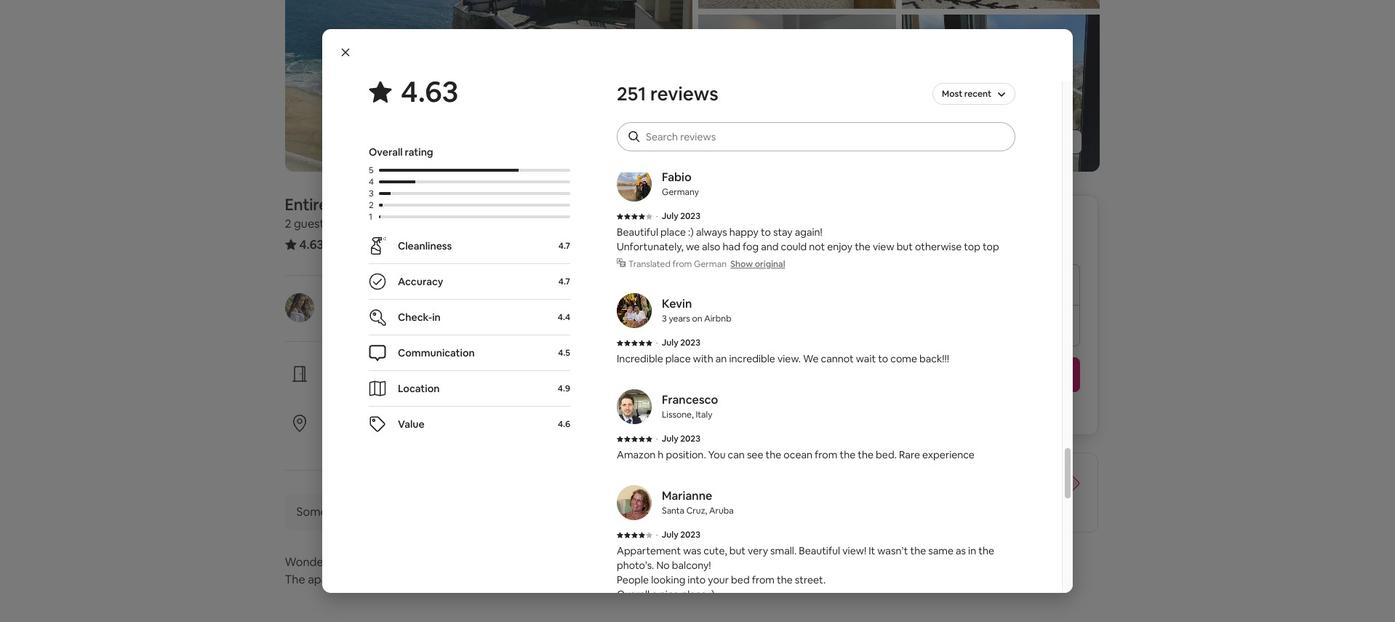 Task type: vqa. For each thing, say whether or not it's contained in the screenshot.


Task type: locate. For each thing, give the bounding box(es) containing it.
1 · july 2023 from the top
[[656, 210, 701, 222]]

with left an in the right of the page
[[693, 352, 714, 365]]

2023 down the on
[[681, 337, 701, 349]]

hosted by daniela 6 years hosting
[[332, 293, 431, 324]]

i
[[729, 115, 731, 128], [874, 115, 876, 128], [776, 130, 778, 143]]

yourself
[[364, 384, 401, 397]]

can
[[728, 448, 745, 461]]

:)
[[689, 226, 694, 239], [709, 588, 715, 601]]

1 bedroom · 1 bed · 1 bath
[[338, 216, 472, 231]]

translated
[[629, 258, 671, 270]]

· july 2023 down germany
[[656, 210, 701, 222]]

reviews
[[651, 82, 719, 106], [353, 237, 395, 252]]

for
[[854, 100, 867, 114]]

2 vertical spatial to
[[879, 352, 889, 365]]

but left the very
[[730, 544, 746, 557]]

stay
[[774, 226, 793, 239]]

july for fabio
[[662, 210, 679, 222]]

3 · july 2023 from the top
[[656, 433, 701, 445]]

back.
[[870, 130, 895, 143]]

0 horizontal spatial we
[[668, 115, 682, 128]]

again!
[[795, 226, 823, 239]]

we left also
[[686, 240, 700, 253]]

photo's.
[[617, 559, 655, 572]]

4 · july 2023 from the top
[[656, 529, 701, 541]]

1 horizontal spatial from
[[752, 573, 775, 587]]

was inside we have been traveling around portugal and spain for several weeks. this was the best place we stayed. if i could have added more days- i would have. the most amazing location/view of our trip! i already want to go back.
[[960, 100, 978, 114]]

has
[[353, 504, 371, 520]]

0 horizontal spatial portugal
[[485, 194, 548, 215]]

bed inside appartement was cute, but very small. beautiful view! it wasn't the same as in the photo's. no balcony! people looking into your bed from the street. overall a nice place :)
[[731, 573, 750, 587]]

cute,
[[704, 544, 728, 557]]

1 vertical spatial we
[[686, 240, 700, 253]]

lovely studio/apartment in sítio da nazaré 2 image 3 image
[[698, 14, 896, 172]]

251 reviews
[[617, 82, 719, 106], [333, 237, 395, 252]]

2 top from the left
[[983, 240, 1000, 253]]

1 vertical spatial view
[[453, 572, 477, 587]]

show down fog at the right top of page
[[731, 258, 753, 270]]

4 july from the top
[[662, 529, 679, 541]]

in inside appartement was cute, but very small. beautiful view! it wasn't the same as in the photo's. no balcony! people looking into your bed from the street. overall a nice place :)
[[969, 544, 977, 557]]

2 horizontal spatial to
[[879, 352, 889, 365]]

translated from german show original
[[629, 258, 786, 270]]

overall
[[369, 146, 403, 159], [617, 588, 650, 601]]

of down apartment.
[[480, 572, 491, 587]]

0 vertical spatial reviews
[[651, 82, 719, 106]]

0 vertical spatial :)
[[689, 226, 694, 239]]

1 horizontal spatial 2
[[369, 199, 374, 211]]

of right the 95%
[[353, 433, 362, 446]]

1 horizontal spatial we
[[804, 352, 819, 365]]

enjoys
[[368, 572, 402, 587]]

beautiful up street. on the right
[[799, 544, 841, 557]]

0 horizontal spatial recent
[[365, 433, 395, 446]]

of
[[725, 130, 735, 143], [353, 433, 362, 446], [480, 572, 491, 587]]

0 vertical spatial could
[[734, 115, 760, 128]]

been right the has
[[374, 504, 401, 520]]

0 horizontal spatial beautiful
[[617, 226, 659, 239]]

0 horizontal spatial of
[[353, 433, 362, 446]]

1 vertical spatial and
[[761, 240, 779, 253]]

1 vertical spatial 4.7
[[559, 276, 571, 287]]

2 down the entire
[[285, 216, 291, 231]]

bed down "entire rental unit in nazaré, portugal"
[[410, 216, 432, 231]]

view.
[[778, 352, 801, 365]]

2 4.7 from the top
[[559, 276, 571, 287]]

251 reviews down "bedroom" at the left top of the page
[[333, 237, 395, 252]]

3 left unit
[[369, 188, 374, 199]]

1 vertical spatial 251 reviews
[[333, 237, 395, 252]]

1 horizontal spatial bed
[[731, 573, 750, 587]]

4.7 for cleanliness
[[559, 240, 571, 252]]

0 horizontal spatial location
[[365, 414, 410, 429]]

july for kevin
[[662, 337, 679, 349]]

4.63 dialog
[[322, 29, 1073, 602]]

a left "5-"
[[514, 433, 520, 446]]

marianne image
[[617, 485, 652, 520], [617, 485, 652, 520]]

check-
[[398, 311, 432, 324]]

with inside 4.63 dialog
[[693, 352, 714, 365]]

1 horizontal spatial 4.63
[[401, 73, 459, 111]]

· july 2023 for fabio
[[656, 210, 701, 222]]

and inside beautiful place :) always happy to stay again! unfortunately, we also had fog and could not enjoy the view but otherwise top top
[[761, 240, 779, 253]]

was down most recent
[[960, 100, 978, 114]]

1 horizontal spatial 251 reviews
[[617, 82, 719, 106]]

top
[[964, 240, 981, 253], [983, 240, 1000, 253]]

2 vertical spatial a
[[652, 588, 658, 601]]

1 horizontal spatial location
[[474, 433, 512, 446]]

0 vertical spatial a
[[514, 433, 520, 446]]

entire rental unit in nazaré, portugal
[[285, 194, 548, 215]]

been
[[659, 100, 683, 114], [374, 504, 401, 520]]

recent right the 95%
[[365, 433, 395, 446]]

0 horizontal spatial years
[[340, 311, 365, 324]]

report
[[933, 550, 967, 563]]

1 horizontal spatial been
[[659, 100, 683, 114]]

0 horizontal spatial :)
[[689, 226, 694, 239]]

251 up "best"
[[617, 82, 647, 106]]

marianne santa cruz, aruba
[[662, 488, 734, 517]]

bath
[[447, 216, 472, 231]]

1 vertical spatial of
[[353, 433, 362, 446]]

and up 'original'
[[761, 240, 779, 253]]

lissone,
[[662, 409, 694, 421]]

place inside we have been traveling around portugal and spain for several weeks. this was the best place we stayed. if i could have added more days- i would have. the most amazing location/view of our trip! i already want to go back.
[[640, 115, 666, 128]]

place up "unfortunately,"
[[661, 226, 686, 239]]

a
[[514, 433, 520, 446], [405, 572, 411, 587], [652, 588, 658, 601]]

francesco lissone, italy
[[662, 392, 719, 421]]

1 vertical spatial with
[[414, 384, 434, 397]]

overall down people
[[617, 588, 650, 601]]

from
[[673, 258, 692, 270], [815, 448, 838, 461], [752, 573, 775, 587]]

1 horizontal spatial 251
[[617, 82, 647, 106]]

bed
[[410, 216, 432, 231], [731, 573, 750, 587]]

was inside appartement was cute, but very small. beautiful view! it wasn't the same as in the photo's. no balcony! people looking into your bed from the street. overall a nice place :)
[[684, 544, 702, 557]]

1 horizontal spatial years
[[669, 313, 691, 325]]

4.63 up rating
[[401, 73, 459, 111]]

and
[[806, 100, 824, 114], [761, 240, 779, 253], [535, 572, 555, 587]]

1 down "entire rental unit in nazaré, portugal"
[[403, 216, 408, 231]]

0 horizontal spatial top
[[964, 240, 981, 253]]

0 horizontal spatial show
[[731, 258, 753, 270]]

place up amazing
[[640, 115, 666, 128]]

1 horizontal spatial with
[[693, 352, 714, 365]]

from right ocean at the right bottom of page
[[815, 448, 838, 461]]

2 horizontal spatial and
[[806, 100, 824, 114]]

2 vertical spatial from
[[752, 573, 775, 587]]

1 horizontal spatial 3
[[662, 313, 667, 325]]

most
[[942, 88, 963, 100]]

0 vertical spatial location
[[365, 414, 410, 429]]

1 vertical spatial overall
[[617, 588, 650, 601]]

2 vertical spatial and
[[535, 572, 555, 587]]

beautiful up "unfortunately,"
[[617, 226, 659, 239]]

report this listing
[[933, 550, 1018, 563]]

place inside beautiful place :) always happy to stay again! unfortunately, we also had fog and could not enjoy the view but otherwise top top
[[661, 226, 686, 239]]

1 vertical spatial been
[[374, 504, 401, 520]]

beautiful inside beautiful place :) always happy to stay again! unfortunately, we also had fog and could not enjoy the view but otherwise top top
[[617, 226, 659, 239]]

total before taxes
[[847, 234, 931, 247]]

1 vertical spatial beautiful
[[799, 544, 841, 557]]

have
[[635, 100, 657, 114], [762, 115, 784, 128]]

want
[[817, 130, 840, 143]]

1 horizontal spatial could
[[781, 240, 807, 253]]

4.63 down 2 guests
[[299, 237, 324, 253]]

view inside wonderful ocean-facing frontline apartment. the apartment enjoys a unique view of the sea and nazareth.
[[453, 572, 477, 587]]

:) inside appartement was cute, but very small. beautiful view! it wasn't the same as in the photo's. no balcony! people looking into your bed from the street. overall a nice place :)
[[709, 588, 715, 601]]

0 horizontal spatial bed
[[410, 216, 432, 231]]

1 vertical spatial portugal
[[485, 194, 548, 215]]

2023 for kevin
[[681, 337, 701, 349]]

2023 down cruz,
[[681, 529, 701, 541]]

2 · july 2023 from the top
[[656, 337, 701, 349]]

i right the trip!
[[776, 130, 778, 143]]

0 horizontal spatial have
[[635, 100, 657, 114]]

was up balcony!
[[684, 544, 702, 557]]

francesco image
[[617, 389, 652, 424], [617, 389, 652, 424]]

a left nice
[[652, 588, 658, 601]]

could down stay
[[781, 240, 807, 253]]

some
[[297, 504, 327, 520]]

and up added
[[806, 100, 824, 114]]

0 horizontal spatial from
[[673, 258, 692, 270]]

0 vertical spatial view
[[873, 240, 895, 253]]

in up yourself
[[392, 365, 402, 380]]

francesco
[[662, 392, 719, 408]]

2 vertical spatial of
[[480, 572, 491, 587]]

view right total
[[873, 240, 895, 253]]

0 vertical spatial was
[[960, 100, 978, 114]]

1 horizontal spatial guests
[[398, 433, 429, 446]]

show left "all"
[[996, 135, 1022, 148]]

but left the otherwise on the right
[[897, 240, 913, 253]]

info
[[330, 504, 350, 520]]

from down the very
[[752, 573, 775, 587]]

show inside button
[[996, 135, 1022, 148]]

2 july from the top
[[662, 337, 679, 349]]

:) inside beautiful place :) always happy to stay again! unfortunately, we also had fog and could not enjoy the view but otherwise top top
[[689, 226, 694, 239]]

0 vertical spatial of
[[725, 130, 735, 143]]

portugal for around
[[764, 100, 804, 114]]

germany
[[662, 186, 699, 198]]

i right days-
[[874, 115, 876, 128]]

a inside wonderful ocean-facing frontline apartment. the apartment enjoys a unique view of the sea and nazareth.
[[405, 572, 411, 587]]

251 down "bedroom" at the left top of the page
[[333, 237, 351, 252]]

stayed.
[[684, 115, 718, 128]]

1 horizontal spatial was
[[960, 100, 978, 114]]

recent right most
[[965, 88, 992, 100]]

guests down value
[[398, 433, 429, 446]]

1 left unit
[[369, 211, 373, 223]]

lovely studio/apartment in sítio da nazaré 2 image 4 image
[[902, 0, 1100, 8]]

1 horizontal spatial the
[[936, 115, 954, 128]]

1 horizontal spatial a
[[514, 433, 520, 446]]

been inside we have been traveling around portugal and spain for several weeks. this was the best place we stayed. if i could have added more days- i would have. the most amazing location/view of our trip! i already want to go back.
[[659, 100, 683, 114]]

0 vertical spatial we
[[668, 115, 682, 128]]

sea
[[514, 572, 533, 587]]

1 horizontal spatial reviews
[[651, 82, 719, 106]]

0 vertical spatial been
[[659, 100, 683, 114]]

0 vertical spatial portugal
[[764, 100, 804, 114]]

bed right your
[[731, 573, 750, 587]]

bed.
[[876, 448, 897, 461]]

the down wonderful
[[285, 572, 305, 587]]

rating
[[405, 146, 433, 159]]

0 vertical spatial but
[[897, 240, 913, 253]]

0 vertical spatial from
[[673, 258, 692, 270]]

0 horizontal spatial with
[[414, 384, 434, 397]]

we up "best"
[[617, 100, 633, 114]]

july down germany
[[662, 210, 679, 222]]

· august 2023
[[656, 85, 714, 97]]

overall inside appartement was cute, but very small. beautiful view! it wasn't the same as in the photo's. no balcony! people looking into your bed from the street. overall a nice place :)
[[617, 588, 650, 601]]

portugal up added
[[764, 100, 804, 114]]

1 horizontal spatial but
[[897, 240, 913, 253]]

overall up '5'
[[369, 146, 403, 159]]

we
[[617, 100, 633, 114], [804, 352, 819, 365]]

2023 for fabio
[[681, 210, 701, 222]]

0 horizontal spatial guests
[[294, 216, 330, 231]]

portugal right nazaré,
[[485, 194, 548, 215]]

daniela
[[390, 293, 431, 308]]

place down "into"
[[682, 588, 707, 601]]

1 july from the top
[[662, 210, 679, 222]]

have up "best"
[[635, 100, 657, 114]]

0 vertical spatial show
[[996, 135, 1022, 148]]

july up "h"
[[662, 433, 679, 445]]

the down this
[[936, 115, 954, 128]]

0 vertical spatial recent
[[965, 88, 992, 100]]

· july 2023 up position.
[[656, 433, 701, 445]]

santa
[[662, 505, 685, 517]]

and right sea
[[535, 572, 555, 587]]

251 inside 4.63 dialog
[[617, 82, 647, 106]]

most recent button
[[933, 82, 1016, 106]]

1 vertical spatial a
[[405, 572, 411, 587]]

years
[[340, 311, 365, 324], [669, 313, 691, 325]]

original
[[755, 258, 786, 270]]

0 vertical spatial we
[[617, 100, 633, 114]]

1 horizontal spatial to
[[843, 130, 853, 143]]

· july 2023
[[656, 210, 701, 222], [656, 337, 701, 349], [656, 433, 701, 445], [656, 529, 701, 541]]

1 vertical spatial guests
[[398, 433, 429, 446]]

july for francesco
[[662, 433, 679, 445]]

years inside hosted by daniela 6 years hosting
[[340, 311, 365, 324]]

of left our
[[725, 130, 735, 143]]

2 horizontal spatial i
[[874, 115, 876, 128]]

german
[[694, 258, 727, 270]]

2023 down germany
[[681, 210, 701, 222]]

amazon
[[617, 448, 656, 461]]

location left "5-"
[[474, 433, 512, 446]]

251 reviews up stayed.
[[617, 82, 719, 106]]

in right yourself
[[404, 384, 412, 397]]

0 vertical spatial 2
[[369, 199, 374, 211]]

on
[[693, 313, 703, 325]]

0 vertical spatial beautiful
[[617, 226, 659, 239]]

1 horizontal spatial view
[[873, 240, 895, 253]]

several
[[870, 100, 902, 114]]

0 horizontal spatial reviews
[[353, 237, 395, 252]]

:) down your
[[709, 588, 715, 601]]

to
[[843, 130, 853, 143], [761, 226, 771, 239], [879, 352, 889, 365]]

years down hosted
[[340, 311, 365, 324]]

0 vertical spatial 4.63
[[401, 73, 459, 111]]

lovely studio/apartment in sítio da nazaré 2 image 5 image
[[902, 14, 1100, 172]]

view down 'frontline'
[[453, 572, 477, 587]]

i right if
[[729, 115, 731, 128]]

0 horizontal spatial 251 reviews
[[333, 237, 395, 252]]

the
[[981, 100, 997, 114], [855, 240, 871, 253], [436, 384, 452, 397], [456, 433, 472, 446], [766, 448, 782, 461], [840, 448, 856, 461], [858, 448, 874, 461], [911, 544, 927, 557], [979, 544, 995, 557], [494, 572, 512, 587], [777, 573, 793, 587]]

0 vertical spatial and
[[806, 100, 824, 114]]

to right wait
[[879, 352, 889, 365]]

to left stay
[[761, 226, 771, 239]]

could down around
[[734, 115, 760, 128]]

a inside appartement was cute, but very small. beautiful view! it wasn't the same as in the photo's. no balcony! people looking into your bed from the street. overall a nice place :)
[[652, 588, 658, 601]]

2 up "bedroom" at the left top of the page
[[369, 199, 374, 211]]

to left go
[[843, 130, 853, 143]]

we inside we have been traveling around portugal and spain for several weeks. this was the best place we stayed. if i could have added more days- i would have. the most amazing location/view of our trip! i already want to go back.
[[668, 115, 682, 128]]

but
[[897, 240, 913, 253], [730, 544, 746, 557]]

1 horizontal spatial and
[[761, 240, 779, 253]]

best
[[617, 115, 638, 128]]

location down yourself
[[365, 414, 410, 429]]

you
[[709, 448, 726, 461]]

0 vertical spatial overall
[[369, 146, 403, 159]]

0 vertical spatial with
[[693, 352, 714, 365]]

1 vertical spatial from
[[815, 448, 838, 461]]

1 horizontal spatial beautiful
[[799, 544, 841, 557]]

0 horizontal spatial 4.63
[[299, 237, 324, 253]]

1 4.7 from the top
[[559, 240, 571, 252]]

some info has been automatically translated.
[[297, 504, 536, 520]]

recent
[[965, 88, 992, 100], [365, 433, 395, 446]]

· left august
[[656, 85, 658, 97]]

come
[[891, 352, 918, 365]]

amazing
[[617, 130, 657, 143]]

1 vertical spatial was
[[684, 544, 702, 557]]

251 reviews link
[[333, 237, 395, 252]]

1 vertical spatial but
[[730, 544, 746, 557]]

reviews up stayed.
[[651, 82, 719, 106]]

251 reviews inside 4.63 dialog
[[617, 82, 719, 106]]

with up value
[[414, 384, 434, 397]]

· up incredible
[[656, 337, 658, 349]]

of inside wonderful ocean-facing frontline apartment. the apartment enjoys a unique view of the sea and nazareth.
[[480, 572, 491, 587]]

0 horizontal spatial was
[[684, 544, 702, 557]]

guests
[[294, 216, 330, 231], [398, 433, 429, 446]]

enjoy
[[828, 240, 853, 253]]

3 july from the top
[[662, 433, 679, 445]]

we right view.
[[804, 352, 819, 365]]

kevin image
[[617, 293, 652, 328], [617, 293, 652, 328]]

from left german
[[673, 258, 692, 270]]

2023 up position.
[[681, 433, 701, 445]]

years down the kevin at the left
[[669, 313, 691, 325]]

· july 2023 down the on
[[656, 337, 701, 349]]

3 down the kevin at the left
[[662, 313, 667, 325]]

251
[[617, 82, 647, 106], [333, 237, 351, 252]]

0 horizontal spatial but
[[730, 544, 746, 557]]

· july 2023 down santa
[[656, 529, 701, 541]]

a down facing
[[405, 572, 411, 587]]

2023 up traveling
[[694, 85, 714, 97]]

nice
[[660, 588, 679, 601]]

guests down the entire
[[294, 216, 330, 231]]

view!
[[843, 544, 867, 557]]

in up communication
[[432, 311, 441, 324]]

1 horizontal spatial :)
[[709, 588, 715, 601]]

incredible place with an incredible view. we cannot wait to come back!!!
[[617, 352, 950, 365]]

been down august
[[659, 100, 683, 114]]

aruba
[[710, 505, 734, 517]]

july down santa
[[662, 529, 679, 541]]

portugal inside we have been traveling around portugal and spain for several weeks. this was the best place we stayed. if i could have added more days- i would have. the most amazing location/view of our trip! i already want to go back.
[[764, 100, 804, 114]]

0 horizontal spatial view
[[453, 572, 477, 587]]

have up the trip!
[[762, 115, 784, 128]]

added
[[786, 115, 817, 128]]

days-
[[846, 115, 871, 128]]

reviews down "bedroom" at the left top of the page
[[353, 237, 395, 252]]

apartment.
[[465, 555, 526, 570]]

recent inside 'great location 95% of recent guests gave the location a 5-star rating.'
[[365, 433, 395, 446]]

2 inside 4.63 dialog
[[369, 199, 374, 211]]

0 horizontal spatial 251
[[333, 237, 351, 252]]

we up "location/view"
[[668, 115, 682, 128]]

guests inside 'great location 95% of recent guests gave the location a 5-star rating.'
[[398, 433, 429, 446]]

1 vertical spatial recent
[[365, 433, 395, 446]]

1 horizontal spatial show
[[996, 135, 1022, 148]]



Task type: describe. For each thing, give the bounding box(es) containing it.
great location 95% of recent guests gave the location a 5-star rating.
[[332, 414, 581, 446]]

also
[[702, 240, 721, 253]]

4.63 inside dialog
[[401, 73, 459, 111]]

1 top from the left
[[964, 240, 981, 253]]

the inside wonderful ocean-facing frontline apartment. the apartment enjoys a unique view of the sea and nazareth.
[[285, 572, 305, 587]]

but inside beautiful place :) always happy to stay again! unfortunately, we also had fog and could not enjoy the view but otherwise top top
[[897, 240, 913, 253]]

the inside we have been traveling around portugal and spain for several weeks. this was the best place we stayed. if i could have added more days- i would have. the most amazing location/view of our trip! i already want to go back.
[[936, 115, 954, 128]]

1 left bath
[[439, 216, 444, 231]]

most
[[956, 115, 980, 128]]

· july 2023 for francesco
[[656, 433, 701, 445]]

0 vertical spatial have
[[635, 100, 657, 114]]

same
[[929, 544, 954, 557]]

incredible
[[730, 352, 776, 365]]

we have been traveling around portugal and spain for several weeks. this was the best place we stayed. if i could have added more days- i would have. the most amazing location/view of our trip! i already want to go back.
[[617, 100, 997, 143]]

could inside we have been traveling around portugal and spain for several weeks. this was the best place we stayed. if i could have added more days- i would have. the most amazing location/view of our trip! i already want to go back.
[[734, 115, 760, 128]]

rating.
[[551, 433, 581, 446]]

the inside self check-in check yourself in with the lockbox.
[[436, 384, 452, 397]]

see
[[747, 448, 764, 461]]

to inside beautiful place :) always happy to stay again! unfortunately, we also had fog and could not enjoy the view but otherwise top top
[[761, 226, 771, 239]]

4.7 for accuracy
[[559, 276, 571, 287]]

of inside we have been traveling around portugal and spain for several weeks. this was the best place we stayed. if i could have added more days- i would have. the most amazing location/view of our trip! i already want to go back.
[[725, 130, 735, 143]]

3 inside kevin 3 years on airbnb
[[662, 313, 667, 325]]

check-
[[355, 365, 392, 380]]

wait
[[856, 352, 876, 365]]

2023 for marianne
[[681, 529, 701, 541]]

we inside we have been traveling around portugal and spain for several weeks. this was the best place we stayed. if i could have added more days- i would have. the most amazing location/view of our trip! i already want to go back.
[[617, 100, 633, 114]]

of inside 'great location 95% of recent guests gave the location a 5-star rating.'
[[353, 433, 362, 446]]

the inside we have been traveling around portugal and spain for several weeks. this was the best place we stayed. if i could have added more days- i would have. the most amazing location/view of our trip! i already want to go back.
[[981, 100, 997, 114]]

Search reviews, Press 'Enter' to search text field
[[646, 130, 1001, 144]]

beautiful place :) always happy to stay again! unfortunately, we also had fog and could not enjoy the view but otherwise top top
[[617, 226, 1000, 253]]

accuracy
[[398, 275, 443, 288]]

the inside wonderful ocean-facing frontline apartment. the apartment enjoys a unique view of the sea and nazareth.
[[494, 572, 512, 587]]

recent inside popup button
[[965, 88, 992, 100]]

position.
[[666, 448, 706, 461]]

5
[[369, 164, 374, 176]]

5-
[[522, 433, 531, 446]]

most recent
[[942, 88, 992, 100]]

· up "unfortunately,"
[[656, 210, 658, 222]]

spain
[[826, 100, 851, 114]]

would
[[878, 115, 907, 128]]

not
[[810, 240, 826, 253]]

star
[[531, 433, 549, 446]]

and inside wonderful ocean-facing frontline apartment. the apartment enjoys a unique view of the sea and nazareth.
[[535, 572, 555, 587]]

a inside 'great location 95% of recent guests gave the location a 5-star rating.'
[[514, 433, 520, 446]]

wonderful
[[285, 555, 342, 570]]

1 down rental
[[338, 216, 343, 231]]

gave
[[431, 433, 454, 446]]

1 vertical spatial reviews
[[353, 237, 395, 252]]

0 horizontal spatial been
[[374, 504, 401, 520]]

rare
[[899, 448, 921, 461]]

if
[[720, 115, 727, 128]]

italy
[[696, 409, 713, 421]]

but inside appartement was cute, but very small. beautiful view! it wasn't the same as in the photo's. no balcony! people looking into your bed from the street. overall a nice place :)
[[730, 544, 746, 557]]

host profile picture image
[[285, 293, 314, 322]]

fabio image
[[617, 167, 652, 202]]

place right incredible
[[666, 352, 691, 365]]

1 vertical spatial 251
[[333, 237, 351, 252]]

the inside beautiful place :) always happy to stay again! unfortunately, we also had fog and could not enjoy the view but otherwise top top
[[855, 240, 871, 253]]

balcony!
[[672, 559, 711, 572]]

appartement was cute, but very small. beautiful view! it wasn't the same as in the photo's. no balcony! people looking into your bed from the street. overall a nice place :)
[[617, 544, 995, 601]]

this
[[969, 550, 986, 563]]

· july 2023 for marianne
[[656, 529, 701, 541]]

very
[[748, 544, 769, 557]]

2 for 2
[[369, 199, 374, 211]]

place inside appartement was cute, but very small. beautiful view! it wasn't the same as in the photo's. no balcony! people looking into your bed from the street. overall a nice place :)
[[682, 588, 707, 601]]

years inside kevin 3 years on airbnb
[[669, 313, 691, 325]]

amazon h  position. you can see the ocean from the the bed. rare experience
[[617, 448, 975, 461]]

and inside we have been traveling around portugal and spain for several weeks. this was the best place we stayed. if i could have added more days- i would have. the most amazing location/view of our trip! i already want to go back.
[[806, 100, 824, 114]]

beautiful inside appartement was cute, but very small. beautiful view! it wasn't the same as in the photo's. no balcony! people looking into your bed from the street. overall a nice place :)
[[799, 544, 841, 557]]

1 vertical spatial we
[[804, 352, 819, 365]]

95%
[[332, 433, 350, 446]]

august
[[662, 85, 692, 97]]

bedroom
[[345, 216, 395, 231]]

in up 1 bedroom · 1 bed · 1 bath
[[410, 194, 422, 215]]

· left bath
[[434, 216, 437, 231]]

1 horizontal spatial i
[[776, 130, 778, 143]]

portugal for nazaré,
[[485, 194, 548, 215]]

fabio image
[[617, 167, 652, 202]]

apartment
[[308, 572, 366, 587]]

unit
[[377, 194, 406, 215]]

communication
[[398, 346, 475, 360]]

nazareth.
[[558, 572, 609, 587]]

no
[[657, 559, 670, 572]]

cannot
[[821, 352, 854, 365]]

total
[[847, 234, 870, 247]]

automatically
[[403, 504, 476, 520]]

0 horizontal spatial overall
[[369, 146, 403, 159]]

show original button
[[731, 258, 786, 270]]

2023 for francesco
[[681, 433, 701, 445]]

lovely studio/apartment in sítio da nazaré 2 image 1 image
[[285, 0, 692, 172]]

entire
[[285, 194, 328, 215]]

to inside we have been traveling around portugal and spain for several weeks. this was the best place we stayed. if i could have added more days- i would have. the most amazing location/view of our trip! i already want to go back.
[[843, 130, 853, 143]]

people
[[617, 573, 649, 587]]

2 guests
[[285, 216, 330, 231]]

location/view
[[659, 130, 722, 143]]

our
[[737, 130, 752, 143]]

· down unit
[[398, 216, 400, 231]]

· up appartement
[[656, 529, 658, 541]]

trip!
[[755, 130, 774, 143]]

photos
[[1037, 135, 1071, 148]]

cleanliness
[[398, 239, 452, 253]]

we inside beautiful place :) always happy to stay again! unfortunately, we also had fog and could not enjoy the view but otherwise top top
[[686, 240, 700, 253]]

always
[[696, 226, 728, 239]]

fabio germany
[[662, 170, 699, 198]]

listing
[[989, 550, 1018, 563]]

1 inside 4.63 dialog
[[369, 211, 373, 223]]

around
[[729, 100, 762, 114]]

reviews inside 4.63 dialog
[[651, 82, 719, 106]]

unfortunately,
[[617, 240, 684, 253]]

rental
[[331, 194, 374, 215]]

looking
[[651, 573, 686, 587]]

0 horizontal spatial i
[[729, 115, 731, 128]]

4.6
[[558, 418, 571, 430]]

show all photos button
[[967, 130, 1083, 154]]

0 vertical spatial 3
[[369, 188, 374, 199]]

view inside beautiful place :) always happy to stay again! unfortunately, we also had fog and could not enjoy the view but otherwise top top
[[873, 240, 895, 253]]

h
[[658, 448, 664, 461]]

before
[[872, 234, 904, 247]]

self
[[332, 365, 352, 380]]

could inside beautiful place :) always happy to stay again! unfortunately, we also had fog and could not enjoy the view but otherwise top top
[[781, 240, 807, 253]]

wasn't
[[878, 544, 909, 557]]

kevin
[[662, 296, 692, 311]]

· july 2023 for kevin
[[656, 337, 701, 349]]

show inside 4.63 dialog
[[731, 258, 753, 270]]

2 for 2 guests
[[285, 216, 291, 231]]

as
[[956, 544, 967, 557]]

frontline
[[417, 555, 463, 570]]

check-in
[[398, 311, 441, 324]]

july for marianne
[[662, 529, 679, 541]]

with inside self check-in check yourself in with the lockbox.
[[414, 384, 434, 397]]

2 horizontal spatial from
[[815, 448, 838, 461]]

fabio
[[662, 170, 692, 185]]

your
[[708, 573, 729, 587]]

from inside appartement was cute, but very small. beautiful view! it wasn't the same as in the photo's. no balcony! people looking into your bed from the street. overall a nice place :)
[[752, 573, 775, 587]]

· up "h"
[[656, 433, 658, 445]]

the inside 'great location 95% of recent guests gave the location a 5-star rating.'
[[456, 433, 472, 446]]

street.
[[795, 573, 826, 587]]

0 vertical spatial guests
[[294, 216, 330, 231]]

ocean
[[784, 448, 813, 461]]

weeks.
[[905, 100, 937, 114]]

4.9
[[558, 383, 571, 394]]

1 vertical spatial have
[[762, 115, 784, 128]]

into
[[688, 573, 706, 587]]

marianne
[[662, 488, 713, 504]]

an
[[716, 352, 727, 365]]

lovely studio/apartment in sítio da nazaré 2 image 2 image
[[698, 0, 896, 8]]

value
[[398, 418, 425, 431]]



